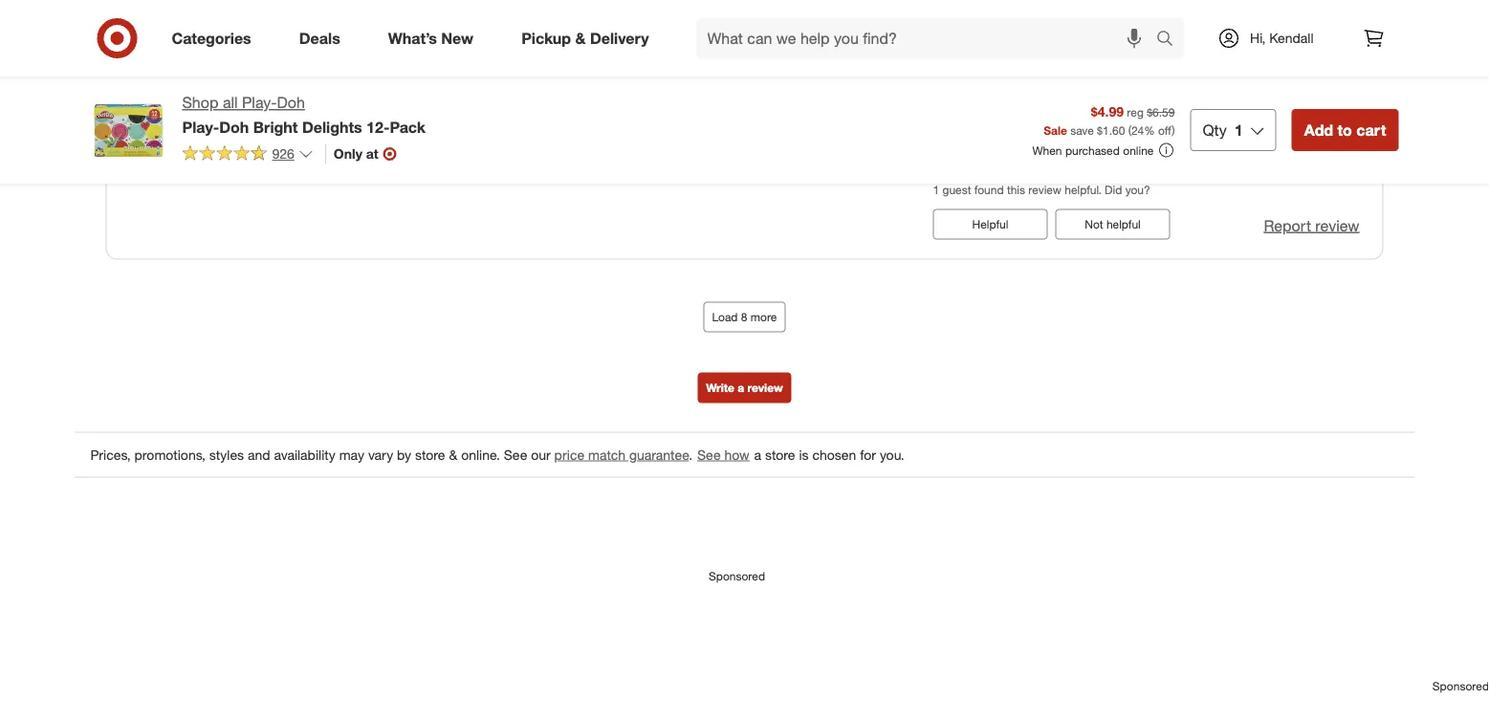Task type: vqa. For each thing, say whether or not it's contained in the screenshot.
the topmost 'a'
yes



Task type: locate. For each thing, give the bounding box(es) containing it.
pack
[[390, 118, 426, 136]]

of left use
[[1303, 41, 1316, 57]]

you.
[[880, 446, 905, 463]]

review right this
[[1029, 182, 1062, 196]]

0 horizontal spatial doh
[[219, 118, 249, 136]]

sponsored inside so colorful! region
[[709, 569, 765, 583]]

0 horizontal spatial review
[[748, 381, 783, 395]]

play- down shop
[[182, 118, 219, 136]]

all
[[223, 93, 238, 112]]

%
[[1144, 123, 1155, 137]]

0 horizontal spatial the
[[321, 93, 340, 110]]

the down new
[[472, 93, 491, 110]]

ever
[[252, 93, 278, 110]]

review inside 'button'
[[748, 381, 783, 395]]

1 vertical spatial doh
[[219, 118, 249, 136]]

1 horizontal spatial a
[[754, 446, 762, 463]]

may
[[339, 446, 365, 463]]

only at
[[334, 145, 379, 162]]

1 vertical spatial 1
[[933, 182, 940, 196]]

0 vertical spatial and
[[446, 93, 468, 110]]

use
[[1319, 41, 1342, 57]]

ones
[[560, 93, 589, 110]]

play- left !
[[242, 93, 277, 112]]

delights
[[302, 118, 362, 136]]

see left the our
[[504, 446, 527, 463]]

.
[[689, 446, 693, 463]]

0 vertical spatial &
[[575, 29, 586, 47]]

search
[[1148, 31, 1194, 49]]

doh up bright
[[277, 93, 305, 112]]

1 horizontal spatial store
[[765, 446, 796, 463]]

colors
[[344, 93, 380, 110]]

of down appeal
[[1004, 79, 1016, 96]]

qty 1
[[1203, 121, 1243, 139]]

1 vertical spatial &
[[449, 446, 458, 463]]

review right write on the left bottom
[[748, 381, 783, 395]]

2 vertical spatial out
[[1125, 140, 1144, 157]]

of
[[1172, 41, 1185, 57], [1303, 41, 1316, 57], [1148, 60, 1159, 76], [1004, 79, 1016, 96], [1148, 140, 1159, 157]]

1 right qty
[[1235, 121, 1243, 139]]

store right 'by'
[[415, 446, 445, 463]]

report
[[1264, 216, 1312, 235]]

5 inside broad age appeal out of 5
[[1019, 79, 1027, 96]]

0 vertical spatial a
[[738, 381, 744, 395]]

hi, kendall
[[1251, 30, 1314, 46]]

2 bling from the left
[[527, 93, 557, 110]]

out inside value out of 5
[[1125, 140, 1144, 157]]

would recommend
[[259, 37, 373, 53]]

a right how
[[754, 446, 762, 463]]

out
[[1125, 60, 1144, 76], [981, 79, 1000, 96], [1125, 140, 1144, 157]]

so colorful!
[[126, 5, 225, 27]]

out down length
[[1125, 60, 1144, 76]]

1 horizontal spatial play-
[[242, 93, 277, 112]]

1 vertical spatial 5
[[1019, 79, 1027, 96]]

write a review
[[706, 381, 783, 395]]

1 horizontal spatial and
[[446, 93, 468, 110]]

add to cart button
[[1292, 109, 1399, 151]]

and right styles on the bottom
[[248, 446, 270, 463]]

chosen
[[813, 446, 857, 463]]

1 vertical spatial sponsored
[[1433, 679, 1490, 693]]

age
[[1023, 41, 1047, 57]]

play-
[[242, 93, 277, 112], [182, 118, 219, 136]]

1 vertical spatial play-
[[182, 118, 219, 136]]

our
[[531, 446, 551, 463]]

only
[[334, 145, 363, 162]]

1 the from the left
[[321, 93, 340, 110]]

the
[[321, 93, 340, 110], [472, 93, 491, 110]]

2 see from the left
[[697, 446, 721, 463]]

out inside the length of play out of 5
[[1125, 60, 1144, 76]]

out for length of play out of 5
[[1125, 60, 1144, 76]]

1 horizontal spatial 1
[[1235, 121, 1243, 139]]

more
[[751, 310, 777, 324]]

8
[[741, 310, 748, 324]]

store
[[415, 446, 445, 463], [765, 446, 796, 463]]

2 vertical spatial review
[[748, 381, 783, 395]]

write
[[706, 381, 735, 395]]

& right pickup
[[575, 29, 586, 47]]

2 the from the left
[[472, 93, 491, 110]]

0 horizontal spatial play-
[[182, 118, 219, 136]]

0 horizontal spatial 1
[[933, 182, 940, 196]]

value
[[1125, 121, 1159, 138]]

0 horizontal spatial &
[[449, 446, 458, 463]]

1 vertical spatial review
[[1316, 216, 1360, 235]]

out down the 24
[[1125, 140, 1144, 157]]

1
[[1235, 121, 1243, 139], [933, 182, 940, 196]]

1 horizontal spatial bling
[[527, 93, 557, 110]]

1 horizontal spatial see
[[697, 446, 721, 463]]

did
[[1105, 182, 1123, 196]]

5
[[1163, 60, 1170, 76], [1019, 79, 1027, 96], [1163, 140, 1170, 157]]

0 vertical spatial review
[[1029, 182, 1062, 196]]

1 inside so colorful! region
[[933, 182, 940, 196]]

collection
[[384, 93, 442, 110]]

hi,
[[1251, 30, 1266, 46]]

0 horizontal spatial and
[[248, 446, 270, 463]]

0 horizontal spatial see
[[504, 446, 527, 463]]

0 horizontal spatial a
[[738, 381, 744, 395]]

prices, promotions, styles and availability may vary by store & online. see our price match guarantee . see how a store is chosen for you.
[[90, 446, 905, 463]]

1 bling from the left
[[495, 93, 524, 110]]

what's new
[[388, 29, 474, 47]]

dough
[[210, 93, 249, 110]]

doh down all
[[219, 118, 249, 136]]

out inside broad age appeal out of 5
[[981, 79, 1000, 96]]

0 vertical spatial out
[[1125, 60, 1144, 76]]

!
[[282, 93, 285, 110]]

price
[[555, 446, 585, 463]]

5 inside the length of play out of 5
[[1163, 60, 1170, 76]]

0 horizontal spatial store
[[415, 446, 445, 463]]

play
[[1189, 41, 1215, 57]]

0 vertical spatial 5
[[1163, 60, 1170, 76]]

load
[[712, 310, 738, 324]]

a
[[738, 381, 744, 395], [754, 446, 762, 463]]

&
[[575, 29, 586, 47], [449, 446, 458, 463]]

5 down the off
[[1163, 140, 1170, 157]]

1 horizontal spatial doh
[[277, 93, 305, 112]]

and
[[446, 93, 468, 110], [248, 446, 270, 463]]

guarantee
[[629, 446, 689, 463]]

helpful button
[[933, 209, 1048, 240]]

and right collection
[[446, 93, 468, 110]]

for
[[860, 446, 876, 463]]

what's
[[388, 29, 437, 47]]

see right .
[[697, 446, 721, 463]]

1 vertical spatial and
[[248, 446, 270, 463]]

2 horizontal spatial review
[[1316, 216, 1360, 235]]

availability
[[274, 446, 336, 463]]

save
[[1071, 123, 1094, 137]]

review right report
[[1316, 216, 1360, 235]]

2 vertical spatial 5
[[1163, 140, 1170, 157]]

what's new link
[[372, 17, 498, 59]]

of down %
[[1148, 140, 1159, 157]]

would
[[259, 37, 296, 53]]

0 vertical spatial sponsored
[[709, 569, 765, 583]]

out down appeal
[[981, 79, 1000, 96]]

online
[[1123, 143, 1154, 157]]

as
[[126, 93, 141, 110]]

value out of 5
[[1125, 121, 1170, 157]]

when
[[1033, 143, 1062, 157]]

& left the online.
[[449, 446, 458, 463]]

5 down appeal
[[1019, 79, 1027, 96]]

sponsored
[[709, 569, 765, 583], [1433, 679, 1490, 693]]

report review button
[[1264, 215, 1360, 237]]

0 horizontal spatial sponsored
[[709, 569, 765, 583]]

so colorful! region
[[75, 0, 1415, 603]]

1 horizontal spatial the
[[472, 93, 491, 110]]

the up the delights
[[321, 93, 340, 110]]

a right write on the left bottom
[[738, 381, 744, 395]]

5 down length
[[1163, 60, 1170, 76]]

1 left guest
[[933, 182, 940, 196]]

image of play-doh bright delights 12-pack image
[[90, 92, 167, 168]]

store left is at the right of page
[[765, 446, 796, 463]]

0 horizontal spatial bling
[[495, 93, 524, 110]]

see
[[504, 446, 527, 463], [697, 446, 721, 463]]

1 vertical spatial out
[[981, 79, 1000, 96]]

review
[[1029, 182, 1062, 196], [1316, 216, 1360, 235], [748, 381, 783, 395]]



Task type: describe. For each thing, give the bounding box(es) containing it.
0 vertical spatial play-
[[242, 93, 277, 112]]

promotions,
[[134, 446, 206, 463]]

at
[[366, 145, 379, 162]]

guest
[[943, 182, 971, 196]]

1 horizontal spatial sponsored
[[1433, 679, 1490, 693]]

to
[[1338, 121, 1353, 139]]

24
[[1132, 123, 1144, 137]]

shop
[[182, 93, 219, 112]]

colorful!
[[154, 5, 225, 27]]

you?
[[1126, 182, 1151, 196]]

of inside value out of 5
[[1148, 140, 1159, 157]]

bright
[[253, 118, 298, 136]]

usual
[[145, 93, 177, 110]]

1 store from the left
[[415, 446, 445, 463]]

best
[[180, 93, 207, 110]]

1 vertical spatial a
[[754, 446, 762, 463]]

qty
[[1203, 121, 1227, 139]]

broad age appeal out of 5
[[981, 41, 1047, 96]]

& inside so colorful! region
[[449, 446, 458, 463]]

0 vertical spatial 1
[[1235, 121, 1243, 139]]

of inside broad age appeal out of 5
[[1004, 79, 1016, 96]]

)
[[1172, 123, 1175, 137]]

are
[[593, 93, 612, 110]]

not helpful
[[1085, 217, 1141, 232]]

1.60
[[1103, 123, 1125, 137]]

1 horizontal spatial &
[[575, 29, 586, 47]]

5 for appeal
[[1019, 79, 1027, 96]]

of left play
[[1172, 41, 1185, 57]]

kendall
[[1270, 30, 1314, 46]]

not helpful button
[[1056, 209, 1171, 240]]

926
[[272, 145, 295, 162]]

categories
[[172, 29, 251, 47]]

cute!
[[634, 93, 663, 110]]

didi
[[126, 62, 146, 76]]

when purchased online
[[1033, 143, 1154, 157]]

styles
[[209, 446, 244, 463]]

cart
[[1357, 121, 1387, 139]]

categories link
[[155, 17, 275, 59]]

$4.99
[[1091, 103, 1124, 120]]

search button
[[1148, 17, 1194, 63]]

see how button
[[697, 444, 751, 465]]

1 guest found this review helpful. did you?
[[933, 182, 1151, 196]]

ease of use
[[1268, 41, 1342, 57]]

5 for play
[[1163, 60, 1170, 76]]

online.
[[461, 446, 500, 463]]

deals
[[299, 29, 340, 47]]

new
[[441, 29, 474, 47]]

of down length
[[1148, 60, 1159, 76]]

add to cart
[[1305, 121, 1387, 139]]

by
[[397, 446, 411, 463]]

write a review button
[[698, 373, 792, 403]]

recommend
[[300, 37, 373, 53]]

found
[[975, 182, 1004, 196]]

deals link
[[283, 17, 364, 59]]

sale
[[1044, 123, 1068, 137]]

so
[[616, 93, 630, 110]]

as usual best dough ever ! love the colors collection and the bling bling ones are so cute!
[[126, 93, 663, 110]]

off
[[1159, 123, 1172, 137]]

is
[[799, 446, 809, 463]]

What can we help you find? suggestions appear below search field
[[696, 17, 1162, 59]]

delivery
[[590, 29, 649, 47]]

prices,
[[90, 446, 131, 463]]

this
[[1007, 182, 1026, 196]]

ease
[[1268, 41, 1299, 57]]

out for broad age appeal out of 5
[[981, 79, 1000, 96]]

vary
[[368, 446, 393, 463]]

1 see from the left
[[504, 446, 527, 463]]

length
[[1125, 41, 1169, 57]]

$4.99 reg $6.59 sale save $ 1.60 ( 24 % off )
[[1044, 103, 1175, 137]]

appeal
[[981, 60, 1024, 76]]

not
[[1085, 217, 1104, 232]]

pickup & delivery link
[[505, 17, 673, 59]]

so
[[126, 5, 149, 27]]

how
[[725, 446, 750, 463]]

reg
[[1127, 105, 1144, 119]]

$6.59
[[1147, 105, 1175, 119]]

helpful.
[[1065, 182, 1102, 196]]

pickup
[[522, 29, 571, 47]]

1 horizontal spatial review
[[1029, 182, 1062, 196]]

5 inside value out of 5
[[1163, 140, 1170, 157]]

report review
[[1264, 216, 1360, 235]]

purchased
[[1066, 143, 1120, 157]]

a inside "write a review" 'button'
[[738, 381, 744, 395]]

review inside button
[[1316, 216, 1360, 235]]

2 store from the left
[[765, 446, 796, 463]]

broad
[[981, 41, 1020, 57]]

926 link
[[182, 144, 314, 166]]

helpful
[[1107, 217, 1141, 232]]

0 vertical spatial doh
[[277, 93, 305, 112]]

helpful
[[973, 217, 1009, 232]]

match
[[588, 446, 626, 463]]

love
[[289, 93, 317, 110]]



